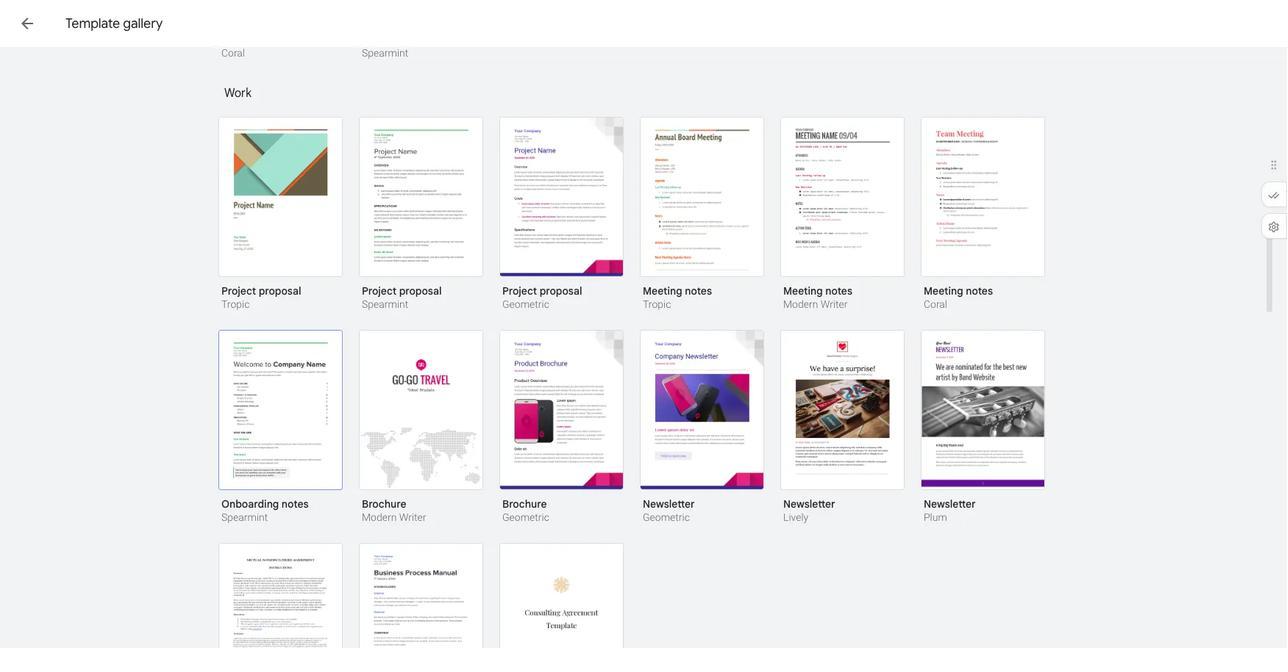 Task type: vqa. For each thing, say whether or not it's contained in the screenshot.
Recent presentations HEADING
no



Task type: describe. For each thing, give the bounding box(es) containing it.
modern inside meeting notes modern writer
[[783, 299, 818, 310]]

3 option from the left
[[499, 544, 624, 649]]

2 newsletter option from the left
[[781, 330, 905, 526]]

template gallery
[[65, 15, 163, 32]]

docs link
[[47, 9, 118, 41]]

lively
[[783, 512, 809, 524]]

1 newsletter option from the left
[[640, 330, 764, 526]]

1 meeting notes option from the left
[[640, 117, 764, 313]]

newsletter geometric
[[643, 498, 695, 524]]

docs
[[82, 14, 118, 33]]

choose template dialog dialog
[[0, 0, 1287, 649]]

gallery
[[123, 15, 163, 32]]

proposal for project proposal geometric
[[540, 285, 582, 298]]

3 project proposal option from the left
[[499, 117, 624, 313]]

3 meeting notes option from the left
[[921, 117, 1045, 313]]

2 brochure option from the left
[[499, 330, 624, 526]]

1 option from the left
[[218, 544, 343, 649]]

project for project proposal spearmint
[[362, 285, 397, 298]]

1 project proposal option from the left
[[218, 117, 343, 313]]

3 newsletter option from the left
[[921, 330, 1045, 526]]

meeting for meeting notes tropic
[[643, 285, 682, 298]]

project proposal geometric
[[502, 285, 582, 310]]

1 brochure option from the left
[[359, 330, 483, 526]]

brochure for brochure geometric
[[502, 498, 547, 511]]

meeting for meeting notes modern writer
[[783, 285, 823, 298]]

template
[[65, 15, 120, 32]]

brochure for brochure modern writer
[[362, 498, 406, 511]]

geometric for brochure
[[502, 512, 549, 524]]

0 vertical spatial spearmint
[[362, 47, 408, 59]]

notes for meeting notes modern writer
[[826, 285, 853, 298]]

newsletter for newsletter lively
[[783, 498, 835, 511]]

newsletter plum
[[924, 498, 976, 524]]

2 option from the left
[[359, 544, 483, 649]]

meeting notes coral
[[924, 285, 993, 310]]

proposal for project proposal tropic
[[259, 285, 301, 298]]

writer inside meeting notes modern writer
[[821, 299, 848, 310]]

spearmint for proposal
[[362, 299, 408, 310]]



Task type: locate. For each thing, give the bounding box(es) containing it.
notes inside meeting notes modern writer
[[826, 285, 853, 298]]

2 brochure from the left
[[502, 498, 547, 511]]

3 meeting from the left
[[924, 285, 963, 298]]

0 vertical spatial writer
[[821, 299, 848, 310]]

proposal inside the project proposal geometric
[[540, 285, 582, 298]]

work list box
[[218, 117, 1064, 649]]

1 horizontal spatial meeting notes option
[[781, 117, 905, 313]]

0 horizontal spatial project
[[221, 285, 256, 298]]

tropic for project proposal
[[221, 299, 250, 310]]

0 horizontal spatial tropic
[[221, 299, 250, 310]]

1 tropic from the left
[[221, 299, 250, 310]]

brochure geometric
[[502, 498, 549, 524]]

1 horizontal spatial writer
[[821, 299, 848, 310]]

geometric inside brochure option
[[502, 512, 549, 524]]

1 horizontal spatial proposal
[[399, 285, 442, 298]]

1 horizontal spatial newsletter option
[[781, 330, 905, 526]]

geometric inside newsletter geometric
[[643, 512, 690, 524]]

project inside the project proposal geometric
[[502, 285, 537, 298]]

3 proposal from the left
[[540, 285, 582, 298]]

notes for meeting notes tropic
[[685, 285, 712, 298]]

0 vertical spatial coral
[[221, 47, 245, 59]]

work
[[224, 86, 252, 101]]

meeting for meeting notes coral
[[924, 285, 963, 298]]

coral inside list box
[[221, 47, 245, 59]]

brochure inside brochure modern writer
[[362, 498, 406, 511]]

list box inside choose template dialog dialog
[[218, 0, 1064, 79]]

0 horizontal spatial proposal
[[259, 285, 301, 298]]

1 horizontal spatial project proposal option
[[359, 117, 483, 313]]

0 horizontal spatial brochure
[[362, 498, 406, 511]]

notes inside meeting notes tropic
[[685, 285, 712, 298]]

0 horizontal spatial brochure option
[[359, 330, 483, 526]]

1 horizontal spatial meeting
[[783, 285, 823, 298]]

newsletter option
[[640, 330, 764, 526], [781, 330, 905, 526], [921, 330, 1045, 526]]

1 vertical spatial coral
[[924, 299, 948, 310]]

2 project proposal option from the left
[[359, 117, 483, 313]]

brochure option
[[359, 330, 483, 526], [499, 330, 624, 526]]

project inside project proposal spearmint
[[362, 285, 397, 298]]

notes for meeting notes coral
[[966, 285, 993, 298]]

brochure inside brochure geometric
[[502, 498, 547, 511]]

1 horizontal spatial newsletter
[[783, 498, 835, 511]]

2 newsletter from the left
[[783, 498, 835, 511]]

list box containing coral
[[218, 0, 1064, 79]]

0 horizontal spatial meeting
[[643, 285, 682, 298]]

1 vertical spatial spearmint
[[362, 299, 408, 310]]

2 tropic from the left
[[643, 299, 671, 310]]

1 horizontal spatial brochure option
[[499, 330, 624, 526]]

1 horizontal spatial project
[[362, 285, 397, 298]]

newsletter
[[643, 498, 695, 511], [783, 498, 835, 511], [924, 498, 976, 511]]

notes inside meeting notes coral
[[966, 285, 993, 298]]

tropic for meeting notes
[[643, 299, 671, 310]]

spearmint inside project proposal spearmint
[[362, 299, 408, 310]]

newsletter for newsletter plum
[[924, 498, 976, 511]]

2 horizontal spatial newsletter option
[[921, 330, 1045, 526]]

1 newsletter from the left
[[643, 498, 695, 511]]

1 horizontal spatial tropic
[[643, 299, 671, 310]]

3 newsletter from the left
[[924, 498, 976, 511]]

writer
[[821, 299, 848, 310], [399, 512, 426, 524]]

brochure modern writer
[[362, 498, 426, 524]]

project proposal option
[[218, 117, 343, 313], [359, 117, 483, 313], [499, 117, 624, 313]]

newsletter for newsletter geometric
[[643, 498, 695, 511]]

project for project proposal tropic
[[221, 285, 256, 298]]

1 horizontal spatial option
[[359, 544, 483, 649]]

modern
[[783, 299, 818, 310], [362, 512, 397, 524]]

project inside project proposal tropic
[[221, 285, 256, 298]]

0 horizontal spatial writer
[[399, 512, 426, 524]]

geometric inside the project proposal geometric
[[502, 299, 549, 310]]

proposal for project proposal spearmint
[[399, 285, 442, 298]]

2 meeting notes option from the left
[[781, 117, 905, 313]]

modern inside brochure modern writer
[[362, 512, 397, 524]]

meeting notes tropic
[[643, 285, 712, 310]]

2 project from the left
[[362, 285, 397, 298]]

notes inside onboarding notes spearmint
[[282, 498, 309, 511]]

2 proposal from the left
[[399, 285, 442, 298]]

coral inside meeting notes coral
[[924, 299, 948, 310]]

0 horizontal spatial modern
[[362, 512, 397, 524]]

meeting inside meeting notes tropic
[[643, 285, 682, 298]]

meeting notes modern writer
[[783, 285, 853, 310]]

tropic inside meeting notes tropic
[[643, 299, 671, 310]]

tropic inside project proposal tropic
[[221, 299, 250, 310]]

1 horizontal spatial modern
[[783, 299, 818, 310]]

1 vertical spatial modern
[[362, 512, 397, 524]]

writer inside brochure modern writer
[[399, 512, 426, 524]]

newsletter lively
[[783, 498, 835, 524]]

brochure
[[362, 498, 406, 511], [502, 498, 547, 511]]

1 meeting from the left
[[643, 285, 682, 298]]

0 vertical spatial modern
[[783, 299, 818, 310]]

notes for onboarding notes spearmint
[[282, 498, 309, 511]]

project for project proposal geometric
[[502, 285, 537, 298]]

0 horizontal spatial coral
[[221, 47, 245, 59]]

2 horizontal spatial option
[[499, 544, 624, 649]]

plum
[[924, 512, 947, 524]]

proposal inside project proposal spearmint
[[399, 285, 442, 298]]

coral
[[221, 47, 245, 59], [924, 299, 948, 310]]

geometric for newsletter
[[643, 512, 690, 524]]

geometric
[[502, 299, 549, 310], [502, 512, 549, 524], [643, 512, 690, 524]]

1 proposal from the left
[[259, 285, 301, 298]]

meeting notes option
[[640, 117, 764, 313], [781, 117, 905, 313], [921, 117, 1045, 313]]

spearmint for notes
[[221, 512, 268, 524]]

onboarding notes spearmint
[[221, 498, 309, 524]]

meeting
[[643, 285, 682, 298], [783, 285, 823, 298], [924, 285, 963, 298]]

project
[[221, 285, 256, 298], [362, 285, 397, 298], [502, 285, 537, 298]]

2 horizontal spatial newsletter
[[924, 498, 976, 511]]

1 brochure from the left
[[362, 498, 406, 511]]

option
[[218, 544, 343, 649], [359, 544, 483, 649], [499, 544, 624, 649]]

1 project from the left
[[221, 285, 256, 298]]

2 horizontal spatial project
[[502, 285, 537, 298]]

list box
[[218, 0, 1064, 79]]

2 meeting from the left
[[783, 285, 823, 298]]

1 horizontal spatial brochure
[[502, 498, 547, 511]]

0 horizontal spatial newsletter
[[643, 498, 695, 511]]

2 horizontal spatial project proposal option
[[499, 117, 624, 313]]

1 vertical spatial writer
[[399, 512, 426, 524]]

meeting inside meeting notes modern writer
[[783, 285, 823, 298]]

1 horizontal spatial coral
[[924, 299, 948, 310]]

proposal
[[259, 285, 301, 298], [399, 285, 442, 298], [540, 285, 582, 298]]

0 horizontal spatial meeting notes option
[[640, 117, 764, 313]]

project proposal spearmint
[[362, 285, 442, 310]]

2 horizontal spatial meeting notes option
[[921, 117, 1045, 313]]

tropic
[[221, 299, 250, 310], [643, 299, 671, 310]]

spearmint
[[362, 47, 408, 59], [362, 299, 408, 310], [221, 512, 268, 524]]

3 project from the left
[[502, 285, 537, 298]]

spearmint inside onboarding notes spearmint
[[221, 512, 268, 524]]

onboarding notes option
[[218, 330, 343, 526]]

2 horizontal spatial meeting
[[924, 285, 963, 298]]

onboarding
[[221, 498, 279, 511]]

0 horizontal spatial option
[[218, 544, 343, 649]]

0 horizontal spatial newsletter option
[[640, 330, 764, 526]]

meeting inside meeting notes coral
[[924, 285, 963, 298]]

2 horizontal spatial proposal
[[540, 285, 582, 298]]

proposal inside project proposal tropic
[[259, 285, 301, 298]]

project proposal tropic
[[221, 285, 301, 310]]

2 vertical spatial spearmint
[[221, 512, 268, 524]]

notes
[[685, 285, 712, 298], [826, 285, 853, 298], [966, 285, 993, 298], [282, 498, 309, 511]]

0 horizontal spatial project proposal option
[[218, 117, 343, 313]]



